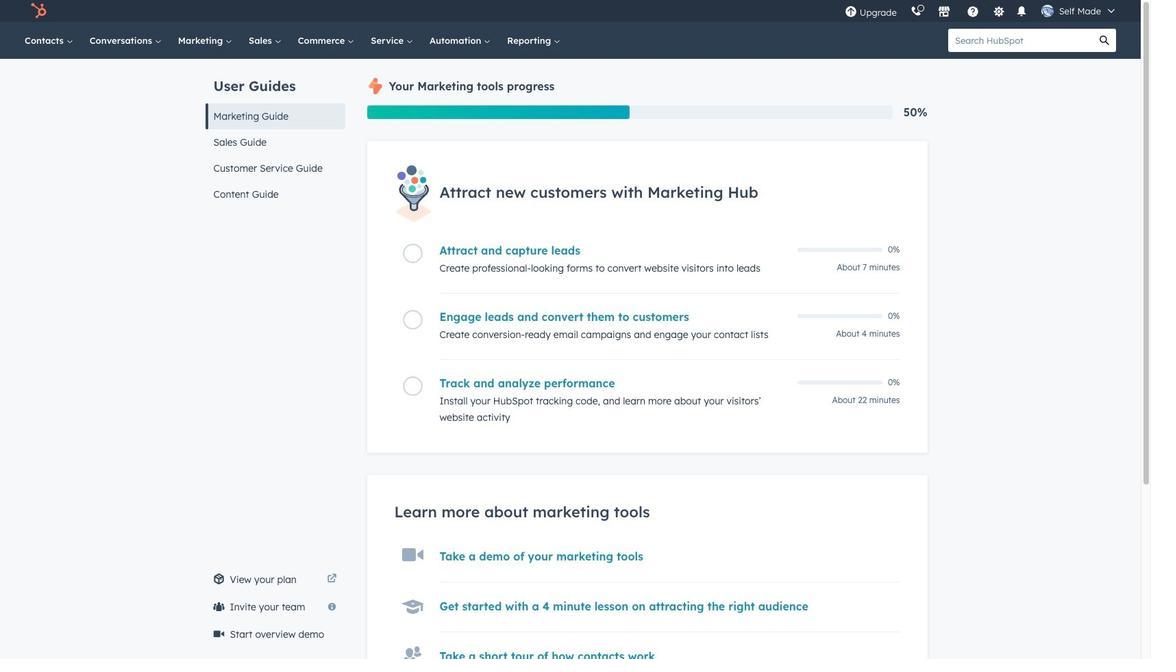Task type: describe. For each thing, give the bounding box(es) containing it.
ruby anderson image
[[1041, 5, 1054, 17]]

Search HubSpot search field
[[948, 29, 1093, 52]]

user guides element
[[205, 59, 345, 208]]

2 link opens in a new window image from the top
[[327, 575, 337, 585]]

marketplaces image
[[938, 6, 950, 19]]



Task type: vqa. For each thing, say whether or not it's contained in the screenshot.
progress bar
yes



Task type: locate. For each thing, give the bounding box(es) containing it.
link opens in a new window image
[[327, 572, 337, 589], [327, 575, 337, 585]]

menu
[[838, 0, 1124, 22]]

1 link opens in a new window image from the top
[[327, 572, 337, 589]]

progress bar
[[367, 106, 630, 119]]



